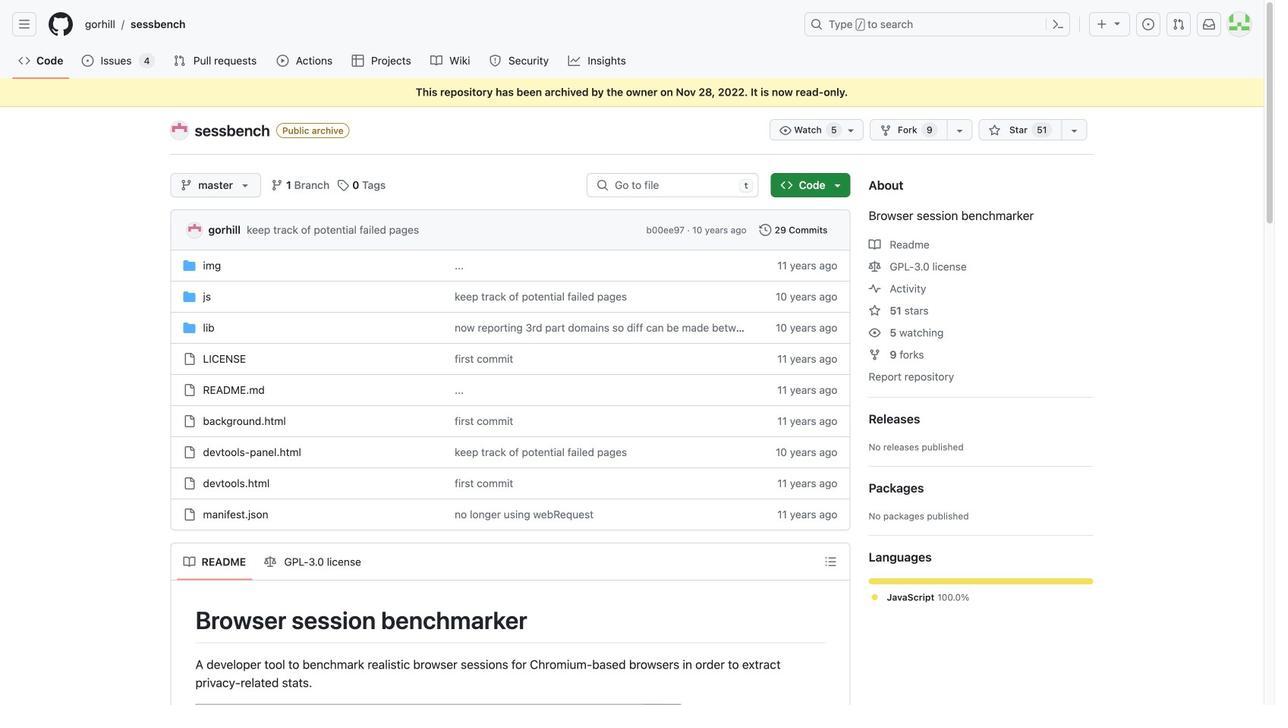 Task type: vqa. For each thing, say whether or not it's contained in the screenshot.
feed
no



Task type: describe. For each thing, give the bounding box(es) containing it.
history image
[[760, 224, 772, 236]]

triangle down image for 2nd git branch image from right
[[239, 179, 251, 191]]

2 directory image from the top
[[183, 291, 195, 303]]

outline image
[[825, 556, 837, 568]]

0 horizontal spatial git pull request image
[[173, 55, 186, 67]]

owner avatar image
[[170, 121, 189, 140]]

play image
[[277, 55, 289, 67]]

notifications image
[[1203, 18, 1215, 30]]

triangle down image
[[1111, 17, 1123, 29]]

0 vertical spatial git pull request image
[[1173, 18, 1185, 30]]

see your forks of this repository image
[[954, 124, 966, 137]]

gorhill image
[[187, 223, 202, 238]]

triangle down image for code icon
[[832, 179, 844, 191]]

tag image
[[337, 179, 349, 191]]

1 git branch image from the left
[[180, 179, 192, 191]]

0 horizontal spatial star image
[[869, 305, 881, 317]]

code image
[[18, 55, 30, 67]]

homepage image
[[49, 12, 73, 36]]

0 vertical spatial list
[[79, 12, 795, 36]]

1 directory image from the top
[[183, 260, 195, 272]]



Task type: locate. For each thing, give the bounding box(es) containing it.
table image
[[352, 55, 364, 67]]

book image
[[183, 556, 195, 568]]

0 vertical spatial eye image
[[779, 124, 792, 137]]

pulse image
[[869, 283, 881, 295]]

0 horizontal spatial book image
[[431, 55, 443, 67]]

0 horizontal spatial git branch image
[[180, 179, 192, 191]]

repo forked image left see your forks of this repository icon
[[880, 124, 892, 137]]

0 horizontal spatial triangle down image
[[239, 179, 251, 191]]

book image up law image
[[869, 239, 881, 251]]

issue opened image for the left git pull request image
[[82, 55, 94, 67]]

list
[[79, 12, 795, 36], [177, 550, 369, 574]]

0 vertical spatial book image
[[431, 55, 443, 67]]

0 horizontal spatial eye image
[[779, 124, 792, 137]]

1 vertical spatial book image
[[869, 239, 881, 251]]

directory image
[[183, 260, 195, 272], [183, 291, 195, 303], [183, 322, 195, 334]]

2 triangle down image from the left
[[832, 179, 844, 191]]

law image
[[869, 261, 881, 273]]

0 vertical spatial star image
[[989, 124, 1001, 137]]

2 git branch image from the left
[[271, 179, 283, 191]]

issue opened image for the topmost git pull request image
[[1142, 18, 1154, 30]]

1 horizontal spatial eye image
[[869, 327, 881, 339]]

2 vertical spatial directory image
[[183, 322, 195, 334]]

repo forked image down pulse image on the top right
[[869, 349, 881, 361]]

triangle down image
[[239, 179, 251, 191], [832, 179, 844, 191]]

0 vertical spatial directory image
[[183, 260, 195, 272]]

star image right see your forks of this repository icon
[[989, 124, 1001, 137]]

git branch image up the gorhill image in the top left of the page
[[180, 179, 192, 191]]

1 triangle down image from the left
[[239, 179, 251, 191]]

star image down pulse image on the top right
[[869, 305, 881, 317]]

issue opened image right triangle down icon
[[1142, 18, 1154, 30]]

command palette image
[[1052, 18, 1064, 30]]

1 horizontal spatial book image
[[869, 239, 881, 251]]

1 vertical spatial directory image
[[183, 291, 195, 303]]

3 directory image from the top
[[183, 322, 195, 334]]

book image left shield icon
[[431, 55, 443, 67]]

eye image up code icon
[[779, 124, 792, 137]]

shield image
[[489, 55, 501, 67]]

1 horizontal spatial star image
[[989, 124, 1001, 137]]

dot fill image
[[869, 591, 881, 603]]

51 users starred this repository element
[[1032, 122, 1052, 137]]

git branch image
[[180, 179, 192, 191], [271, 179, 283, 191]]

git pull request image
[[1173, 18, 1185, 30], [173, 55, 186, 67]]

issue opened image right code image
[[82, 55, 94, 67]]

1 vertical spatial issue opened image
[[82, 55, 94, 67]]

plus image
[[1096, 18, 1108, 30]]

1 vertical spatial star image
[[869, 305, 881, 317]]

git branch image left tag icon
[[271, 179, 283, 191]]

star image
[[989, 124, 1001, 137], [869, 305, 881, 317]]

1 vertical spatial eye image
[[869, 327, 881, 339]]

code image
[[781, 179, 793, 191]]

1 horizontal spatial git pull request image
[[1173, 18, 1185, 30]]

eye image
[[779, 124, 792, 137], [869, 327, 881, 339]]

0 vertical spatial issue opened image
[[1142, 18, 1154, 30]]

eye image down pulse image on the top right
[[869, 327, 881, 339]]

javascript 100.0 element
[[869, 578, 1093, 584]]

repo forked image
[[880, 124, 892, 137], [869, 349, 881, 361]]

search image
[[597, 179, 609, 191]]

1 horizontal spatial git branch image
[[271, 179, 283, 191]]

graph image
[[568, 55, 580, 67]]

law image
[[264, 556, 276, 568]]

git pull request image up owner avatar
[[173, 55, 186, 67]]

0 vertical spatial repo forked image
[[880, 124, 892, 137]]

add this repository to a list image
[[1068, 124, 1080, 137]]

1 vertical spatial git pull request image
[[173, 55, 186, 67]]

0 horizontal spatial issue opened image
[[82, 55, 94, 67]]

book image
[[431, 55, 443, 67], [869, 239, 881, 251]]

issue opened image
[[1142, 18, 1154, 30], [82, 55, 94, 67]]

git pull request image left notifications image on the right of page
[[1173, 18, 1185, 30]]

1 vertical spatial repo forked image
[[869, 349, 881, 361]]

1 horizontal spatial issue opened image
[[1142, 18, 1154, 30]]

1 vertical spatial list
[[177, 550, 369, 574]]

1 horizontal spatial triangle down image
[[832, 179, 844, 191]]



